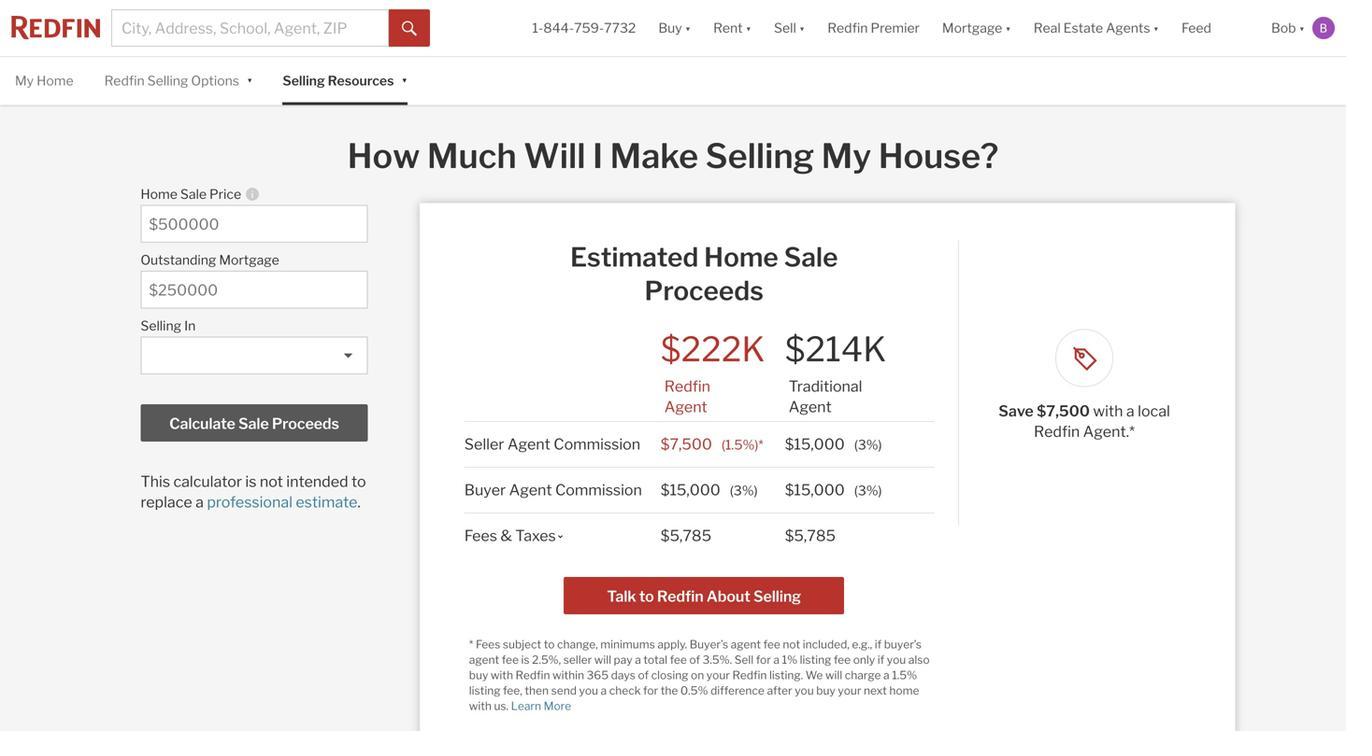 Task type: vqa. For each thing, say whether or not it's contained in the screenshot.
bottom 248K
no



Task type: locate. For each thing, give the bounding box(es) containing it.
1 horizontal spatial not
[[783, 638, 800, 652]]

2 vertical spatial home
[[704, 241, 778, 273]]

you down we
[[795, 685, 814, 698]]

with inside with a local redfin agent.*
[[1093, 402, 1123, 420]]

to up .
[[351, 473, 366, 491]]

0 vertical spatial sale
[[180, 186, 207, 202]]

1 vertical spatial sell
[[734, 654, 754, 667]]

1 horizontal spatial *
[[758, 437, 763, 453]]

of
[[689, 654, 700, 667], [638, 669, 649, 683]]

$15,000 for $7,500
[[785, 435, 845, 454]]

a inside with a local redfin agent.*
[[1126, 402, 1135, 420]]

home for my home
[[37, 73, 73, 89]]

0 horizontal spatial of
[[638, 669, 649, 683]]

1%
[[782, 654, 797, 667]]

seller agent commission
[[464, 435, 640, 454]]

1 horizontal spatial proceeds
[[645, 275, 764, 307]]

redfin
[[828, 20, 868, 36], [104, 73, 145, 89], [664, 377, 710, 396], [1034, 423, 1080, 441], [657, 588, 703, 606], [516, 669, 550, 683], [732, 669, 767, 683]]

sale inside button
[[238, 415, 269, 433]]

2 $5,785 from the left
[[785, 527, 836, 545]]

is inside * fees subject to change, minimums apply. buyer's agent fee not included, e.g., if buyer's agent fee is 2.5%, seller will pay a total fee of 3.5%. sell for a 1% listing fee only if you also buy with redfin within 365 days of closing on your redfin listing. we will charge a 1.5% listing fee, then send you a check for the 0.5% difference after you buy your next home with us.
[[521, 654, 530, 667]]

$222k redfin agent
[[661, 329, 765, 416]]

0 vertical spatial will
[[594, 654, 611, 667]]

1 horizontal spatial my
[[821, 135, 871, 176]]

1 vertical spatial commission
[[555, 481, 642, 499]]

agent down traditional
[[789, 398, 832, 416]]

not
[[260, 473, 283, 491], [783, 638, 800, 652]]

▾ right the agents
[[1153, 20, 1159, 36]]

fee down apply.
[[670, 654, 687, 667]]

a right pay
[[635, 654, 641, 667]]

1 horizontal spatial your
[[838, 685, 861, 698]]

2 vertical spatial sale
[[238, 415, 269, 433]]

to inside 'talk to redfin about selling' button
[[639, 588, 654, 606]]

0 horizontal spatial listing
[[469, 685, 501, 698]]

0 horizontal spatial sell
[[734, 654, 754, 667]]

▾ right rent
[[746, 20, 752, 36]]

calculate sale proceeds button
[[141, 405, 368, 442]]

0 horizontal spatial will
[[594, 654, 611, 667]]

0 horizontal spatial not
[[260, 473, 283, 491]]

commission up buyer agent commission at the left bottom of the page
[[554, 435, 640, 454]]

taxes
[[515, 527, 556, 545]]

759-
[[574, 20, 604, 36]]

mortgage up outstanding mortgage text field
[[219, 252, 279, 268]]

premier
[[871, 20, 920, 36]]

1 vertical spatial will
[[825, 669, 842, 683]]

selling resources link
[[283, 57, 394, 105]]

sale for proceeds
[[238, 415, 269, 433]]

listing up we
[[800, 654, 831, 667]]

seller
[[464, 435, 504, 454]]

2 horizontal spatial to
[[639, 588, 654, 606]]

0 vertical spatial of
[[689, 654, 700, 667]]

buy
[[469, 669, 488, 683], [816, 685, 835, 698]]

1 horizontal spatial buy
[[816, 685, 835, 698]]

of up the on
[[689, 654, 700, 667]]

commission
[[554, 435, 640, 454], [555, 481, 642, 499]]

buy
[[658, 20, 682, 36]]

listing up us.
[[469, 685, 501, 698]]

0 horizontal spatial your
[[707, 669, 730, 683]]

1 horizontal spatial agent
[[731, 638, 761, 652]]

0 horizontal spatial $5,785
[[661, 527, 711, 545]]

0 horizontal spatial proceeds
[[272, 415, 339, 433]]

proceeds inside button
[[272, 415, 339, 433]]

fee down subject
[[502, 654, 519, 667]]

of down total
[[638, 669, 649, 683]]

selling inside selling in element
[[141, 318, 181, 334]]

not up professional estimate link
[[260, 473, 283, 491]]

0 vertical spatial buy
[[469, 669, 488, 683]]

0 horizontal spatial sale
[[180, 186, 207, 202]]

to up 2.5%,
[[544, 638, 555, 652]]

0 horizontal spatial home
[[37, 73, 73, 89]]

0 vertical spatial not
[[260, 473, 283, 491]]

change,
[[557, 638, 598, 652]]

you
[[887, 654, 906, 667], [579, 685, 598, 698], [795, 685, 814, 698]]

fees & taxes
[[464, 527, 556, 545]]

1-844-759-7732
[[532, 20, 636, 36]]

1 vertical spatial *
[[469, 638, 473, 652]]

0 vertical spatial sell
[[774, 20, 796, 36]]

will
[[524, 135, 586, 176]]

for left 1% on the bottom
[[756, 654, 771, 667]]

1 horizontal spatial is
[[521, 654, 530, 667]]

selling inside the selling resources ▾
[[283, 73, 325, 89]]

1 vertical spatial to
[[639, 588, 654, 606]]

mortgage ▾ button
[[931, 0, 1022, 56]]

2 horizontal spatial home
[[704, 241, 778, 273]]

1 vertical spatial is
[[521, 654, 530, 667]]

will
[[594, 654, 611, 667], [825, 669, 842, 683]]

$214k traditional agent
[[785, 329, 887, 416]]

1 vertical spatial if
[[878, 654, 884, 667]]

total
[[643, 654, 667, 667]]

1 horizontal spatial for
[[756, 654, 771, 667]]

0 vertical spatial *
[[758, 437, 763, 453]]

fee,
[[503, 685, 522, 698]]

1 vertical spatial proceeds
[[272, 415, 339, 433]]

selling resources ▾
[[283, 72, 408, 89]]

with up agent.* at the bottom of page
[[1093, 402, 1123, 420]]

1 $5,785 from the left
[[661, 527, 711, 545]]

a inside this calculator is not intended to replace a
[[195, 493, 204, 512]]

▾ inside the selling resources ▾
[[401, 72, 408, 87]]

we
[[806, 669, 823, 683]]

0 horizontal spatial buy
[[469, 669, 488, 683]]

fees left subject
[[476, 638, 500, 652]]

e.g.,
[[852, 638, 872, 652]]

redfin up then
[[516, 669, 550, 683]]

if right the only on the right of page
[[878, 654, 884, 667]]

$7,500 right save
[[1037, 402, 1090, 420]]

apply.
[[657, 638, 687, 652]]

0 vertical spatial agent
[[731, 638, 761, 652]]

is down subject
[[521, 654, 530, 667]]

0 vertical spatial mortgage
[[942, 20, 1002, 36]]

1 vertical spatial fees
[[476, 638, 500, 652]]

house?
[[878, 135, 999, 176]]

(3%) for $15,000
[[854, 483, 882, 499]]

1 vertical spatial my
[[821, 135, 871, 176]]

a down calculator
[[195, 493, 204, 512]]

redfin up the difference
[[732, 669, 767, 683]]

sell right '3.5%.'
[[734, 654, 754, 667]]

agent right seller
[[507, 435, 550, 454]]

(1.5%)
[[722, 437, 758, 453]]

talk to redfin about selling button
[[564, 577, 844, 615]]

mortgage left real
[[942, 20, 1002, 36]]

your down charge
[[838, 685, 861, 698]]

sell right rent ▾
[[774, 20, 796, 36]]

rent
[[713, 20, 743, 36]]

0 horizontal spatial my
[[15, 73, 34, 89]]

0 vertical spatial $7,500
[[1037, 402, 1090, 420]]

you down 365
[[579, 685, 598, 698]]

1 horizontal spatial you
[[795, 685, 814, 698]]

1 vertical spatial not
[[783, 638, 800, 652]]

calculate
[[169, 415, 235, 433]]

0 horizontal spatial for
[[643, 685, 658, 698]]

2 vertical spatial with
[[469, 700, 492, 713]]

1 horizontal spatial $5,785
[[785, 527, 836, 545]]

if right e.g.,
[[875, 638, 882, 652]]

0 horizontal spatial agent
[[469, 654, 499, 667]]

agent up $7,500 (1.5%) *
[[664, 398, 707, 416]]

how much will i make selling my house?
[[347, 135, 999, 176]]

&
[[500, 527, 512, 545]]

0 horizontal spatial *
[[469, 638, 473, 652]]

save
[[999, 402, 1034, 420]]

will right we
[[825, 669, 842, 683]]

agent
[[731, 638, 761, 652], [469, 654, 499, 667]]

fee left the only on the right of page
[[834, 654, 851, 667]]

agent right the buyer
[[509, 481, 552, 499]]

listing
[[800, 654, 831, 667], [469, 685, 501, 698]]

selling in element
[[141, 309, 359, 337]]

redfin down the $222k
[[664, 377, 710, 396]]

for left the
[[643, 685, 658, 698]]

if
[[875, 638, 882, 652], [878, 654, 884, 667]]

0 horizontal spatial to
[[351, 473, 366, 491]]

2 horizontal spatial sale
[[784, 241, 838, 273]]

calculate sale proceeds
[[169, 415, 339, 433]]

estate
[[1063, 20, 1103, 36]]

redfin inside "redfin selling options ▾"
[[104, 73, 145, 89]]

a left local
[[1126, 402, 1135, 420]]

after
[[767, 685, 792, 698]]

estimate
[[296, 493, 357, 512]]

1 vertical spatial mortgage
[[219, 252, 279, 268]]

proceeds up intended
[[272, 415, 339, 433]]

proceeds up the $222k
[[645, 275, 764, 307]]

0 vertical spatial commission
[[554, 435, 640, 454]]

0 horizontal spatial is
[[245, 473, 257, 491]]

1 horizontal spatial to
[[544, 638, 555, 652]]

commission for buyer agent commission
[[555, 481, 642, 499]]

your
[[707, 669, 730, 683], [838, 685, 861, 698]]

0 vertical spatial is
[[245, 473, 257, 491]]

$7,500 left (1.5%)
[[661, 435, 712, 454]]

0 vertical spatial your
[[707, 669, 730, 683]]

selling inside 'talk to redfin about selling' button
[[753, 588, 801, 606]]

* left subject
[[469, 638, 473, 652]]

save $7,500
[[999, 402, 1093, 420]]

$15,000 (3%) for $15,000
[[785, 481, 882, 499]]

redfin down save $7,500
[[1034, 423, 1080, 441]]

with up fee,
[[491, 669, 513, 683]]

selling inside "redfin selling options ▾"
[[147, 73, 188, 89]]

home
[[889, 685, 919, 698]]

* down $222k redfin agent
[[758, 437, 763, 453]]

0 vertical spatial if
[[875, 638, 882, 652]]

a down 365
[[601, 685, 607, 698]]

1 horizontal spatial sale
[[238, 415, 269, 433]]

redfin premier
[[828, 20, 920, 36]]

agent.*
[[1083, 423, 1135, 441]]

2 vertical spatial to
[[544, 638, 555, 652]]

with left us.
[[469, 700, 492, 713]]

1 horizontal spatial listing
[[800, 654, 831, 667]]

commission down seller agent commission
[[555, 481, 642, 499]]

not up 1% on the bottom
[[783, 638, 800, 652]]

▾ right options
[[247, 72, 253, 87]]

agent up us.
[[469, 654, 499, 667]]

home inside estimated home sale proceeds
[[704, 241, 778, 273]]

0 vertical spatial to
[[351, 473, 366, 491]]

0 vertical spatial listing
[[800, 654, 831, 667]]

1 vertical spatial sale
[[784, 241, 838, 273]]

a
[[1126, 402, 1135, 420], [195, 493, 204, 512], [635, 654, 641, 667], [773, 654, 780, 667], [883, 669, 890, 683], [601, 685, 607, 698]]

this
[[141, 473, 170, 491]]

7732
[[604, 20, 636, 36]]

you down buyer's
[[887, 654, 906, 667]]

price
[[209, 186, 241, 202]]

1 horizontal spatial sell
[[774, 20, 796, 36]]

0 vertical spatial proceeds
[[645, 275, 764, 307]]

will up 365
[[594, 654, 611, 667]]

selling
[[147, 73, 188, 89], [283, 73, 325, 89], [705, 135, 814, 176], [141, 318, 181, 334], [753, 588, 801, 606]]

outstanding mortgage
[[141, 252, 279, 268]]

fees left &
[[464, 527, 497, 545]]

to right talk
[[639, 588, 654, 606]]

to
[[351, 473, 366, 491], [639, 588, 654, 606], [544, 638, 555, 652]]

redfin right the my home
[[104, 73, 145, 89]]

▾ right resources
[[401, 72, 408, 87]]

your down '3.5%.'
[[707, 669, 730, 683]]

1 vertical spatial your
[[838, 685, 861, 698]]

rent ▾
[[713, 20, 752, 36]]

$7,500 (1.5%) *
[[661, 435, 763, 454]]

1 horizontal spatial home
[[141, 186, 177, 202]]

is up professional at the left bottom of page
[[245, 473, 257, 491]]

is inside this calculator is not intended to replace a
[[245, 473, 257, 491]]

1 horizontal spatial mortgage
[[942, 20, 1002, 36]]

not inside this calculator is not intended to replace a
[[260, 473, 283, 491]]

is
[[245, 473, 257, 491], [521, 654, 530, 667]]

rent ▾ button
[[713, 0, 752, 56]]

0 vertical spatial for
[[756, 654, 771, 667]]

0 vertical spatial with
[[1093, 402, 1123, 420]]

1 vertical spatial $7,500
[[661, 435, 712, 454]]

0 vertical spatial home
[[37, 73, 73, 89]]

the
[[661, 685, 678, 698]]

agent up '3.5%.'
[[731, 638, 761, 652]]



Task type: describe. For each thing, give the bounding box(es) containing it.
us.
[[494, 700, 509, 713]]

home sale price
[[141, 186, 241, 202]]

commission for seller agent commission
[[554, 435, 640, 454]]

0 horizontal spatial mortgage
[[219, 252, 279, 268]]

submit search image
[[402, 21, 417, 36]]

included,
[[803, 638, 850, 652]]

1 vertical spatial for
[[643, 685, 658, 698]]

seller
[[563, 654, 592, 667]]

real estate agents ▾ link
[[1034, 0, 1159, 56]]

mortgage inside dropdown button
[[942, 20, 1002, 36]]

real estate agents ▾ button
[[1022, 0, 1170, 56]]

sale inside estimated home sale proceeds
[[784, 241, 838, 273]]

home for estimated home sale proceeds
[[704, 241, 778, 273]]

sell inside * fees subject to change, minimums apply. buyer's agent fee not included, e.g., if buyer's agent fee is 2.5%, seller will pay a total fee of 3.5%. sell for a 1% listing fee only if you also buy with redfin within 365 days of closing on your redfin listing. we will charge a 1.5% listing fee, then send you a check for the 0.5% difference after you buy your next home with us.
[[734, 654, 754, 667]]

only
[[853, 654, 875, 667]]

agent inside $222k redfin agent
[[664, 398, 707, 416]]

sell ▾
[[774, 20, 805, 36]]

talk
[[607, 588, 636, 606]]

1.5%
[[892, 669, 917, 683]]

buyer
[[464, 481, 506, 499]]

$15,000 for $15,000
[[785, 481, 845, 499]]

redfin selling options link
[[104, 57, 239, 105]]

$15,000 (3%) for $7,500
[[785, 435, 882, 454]]

1 vertical spatial with
[[491, 669, 513, 683]]

options
[[191, 73, 239, 89]]

$222k
[[661, 329, 765, 370]]

buyer's
[[884, 638, 922, 652]]

closing
[[651, 669, 688, 683]]

$214k
[[785, 329, 887, 370]]

send
[[551, 685, 577, 698]]

my home link
[[15, 57, 73, 105]]

intended
[[286, 473, 348, 491]]

365
[[587, 669, 609, 683]]

real
[[1034, 20, 1061, 36]]

sale for price
[[180, 186, 207, 202]]

estimated home sale proceeds
[[570, 241, 838, 307]]

▾ right buy
[[685, 20, 691, 36]]

844-
[[543, 20, 574, 36]]

proceeds inside estimated home sale proceeds
[[645, 275, 764, 307]]

mortgage ▾
[[942, 20, 1011, 36]]

2 horizontal spatial you
[[887, 654, 906, 667]]

calculator
[[173, 473, 242, 491]]

redfin inside with a local redfin agent.*
[[1034, 423, 1080, 441]]

0 vertical spatial my
[[15, 73, 34, 89]]

▾ inside "link"
[[1153, 20, 1159, 36]]

replace
[[141, 493, 192, 512]]

days
[[611, 669, 636, 683]]

1-
[[532, 20, 543, 36]]

resources
[[328, 73, 394, 89]]

0 horizontal spatial you
[[579, 685, 598, 698]]

user photo image
[[1312, 17, 1335, 39]]

▾ right bob
[[1299, 20, 1305, 36]]

learn more link
[[511, 700, 571, 713]]

pay
[[614, 654, 633, 667]]

outstanding
[[141, 252, 216, 268]]

sell ▾ button
[[774, 0, 805, 56]]

learn
[[511, 700, 541, 713]]

next
[[864, 685, 887, 698]]

City, Address, School, Agent, ZIP search field
[[111, 9, 389, 47]]

then
[[525, 685, 549, 698]]

redfin inside $222k redfin agent
[[664, 377, 710, 396]]

1 vertical spatial of
[[638, 669, 649, 683]]

fees inside * fees subject to change, minimums apply. buyer's agent fee not included, e.g., if buyer's agent fee is 2.5%, seller will pay a total fee of 3.5%. sell for a 1% listing fee only if you also buy with redfin within 365 days of closing on your redfin listing. we will charge a 1.5% listing fee, then send you a check for the 0.5% difference after you buy your next home with us.
[[476, 638, 500, 652]]

bob ▾
[[1271, 20, 1305, 36]]

agents
[[1106, 20, 1150, 36]]

* fees subject to change, minimums apply. buyer's agent fee not included, e.g., if buyer's agent fee is 2.5%, seller will pay a total fee of 3.5%. sell for a 1% listing fee only if you also buy with redfin within 365 days of closing on your redfin listing. we will charge a 1.5% listing fee, then send you a check for the 0.5% difference after you buy your next home with us.
[[469, 638, 930, 713]]

professional estimate .
[[207, 493, 361, 512]]

estimated
[[570, 241, 699, 273]]

a left 1.5%
[[883, 669, 890, 683]]

3.5%.
[[703, 654, 732, 667]]

▾ right rent ▾
[[799, 20, 805, 36]]

traditional
[[789, 377, 862, 396]]

1 vertical spatial agent
[[469, 654, 499, 667]]

real estate agents ▾
[[1034, 20, 1159, 36]]

within
[[553, 669, 584, 683]]

agent inside $214k traditional agent
[[789, 398, 832, 416]]

local
[[1138, 402, 1170, 420]]

professional estimate link
[[207, 493, 357, 512]]

1 horizontal spatial of
[[689, 654, 700, 667]]

a left 1% on the bottom
[[773, 654, 780, 667]]

how
[[347, 135, 420, 176]]

2.5%,
[[532, 654, 561, 667]]

to inside * fees subject to change, minimums apply. buyer's agent fee not included, e.g., if buyer's agent fee is 2.5%, seller will pay a total fee of 3.5%. sell for a 1% listing fee only if you also buy with redfin within 365 days of closing on your redfin listing. we will charge a 1.5% listing fee, then send you a check for the 0.5% difference after you buy your next home with us.
[[544, 638, 555, 652]]

1 vertical spatial buy
[[816, 685, 835, 698]]

more
[[544, 700, 571, 713]]

1 horizontal spatial $7,500
[[1037, 402, 1090, 420]]

fee up 'listing.'
[[763, 638, 780, 652]]

▾ left real
[[1005, 20, 1011, 36]]

0 horizontal spatial $7,500
[[661, 435, 712, 454]]

* inside $7,500 (1.5%) *
[[758, 437, 763, 453]]

.
[[357, 493, 361, 512]]

feed button
[[1170, 0, 1260, 56]]

on
[[691, 669, 704, 683]]

talk to redfin about selling
[[607, 588, 801, 606]]

outstanding mortgage element
[[141, 243, 359, 271]]

much
[[427, 135, 517, 176]]

0.5%
[[680, 685, 708, 698]]

1 vertical spatial listing
[[469, 685, 501, 698]]

professional
[[207, 493, 293, 512]]

not inside * fees subject to change, minimums apply. buyer's agent fee not included, e.g., if buyer's agent fee is 2.5%, seller will pay a total fee of 3.5%. sell for a 1% listing fee only if you also buy with redfin within 365 days of closing on your redfin listing. we will charge a 1.5% listing fee, then send you a check for the 0.5% difference after you buy your next home with us.
[[783, 638, 800, 652]]

to inside this calculator is not intended to replace a
[[351, 473, 366, 491]]

selling in
[[141, 318, 196, 334]]

charge
[[845, 669, 881, 683]]

with a local redfin agent.*
[[1034, 402, 1170, 441]]

0 vertical spatial fees
[[464, 527, 497, 545]]

subject
[[503, 638, 541, 652]]

about
[[707, 588, 750, 606]]

Home Sale Price text field
[[149, 215, 360, 233]]

difference
[[711, 685, 765, 698]]

redfin selling options ▾
[[104, 72, 253, 89]]

mortgage ▾ button
[[942, 0, 1011, 56]]

(3%) for $7,500
[[854, 437, 882, 453]]

buy ▾ button
[[658, 0, 691, 56]]

1 vertical spatial home
[[141, 186, 177, 202]]

redfin left the premier
[[828, 20, 868, 36]]

Outstanding Mortgage text field
[[149, 281, 360, 299]]

* inside * fees subject to change, minimums apply. buyer's agent fee not included, e.g., if buyer's agent fee is 2.5%, seller will pay a total fee of 3.5%. sell for a 1% listing fee only if you also buy with redfin within 365 days of closing on your redfin listing. we will charge a 1.5% listing fee, then send you a check for the 0.5% difference after you buy your next home with us.
[[469, 638, 473, 652]]

▾ inside "redfin selling options ▾"
[[247, 72, 253, 87]]

1 horizontal spatial will
[[825, 669, 842, 683]]

i
[[593, 135, 603, 176]]

in
[[184, 318, 196, 334]]

sell inside dropdown button
[[774, 20, 796, 36]]

learn more
[[511, 700, 571, 713]]

make
[[610, 135, 698, 176]]

bob
[[1271, 20, 1296, 36]]

redfin left "about"
[[657, 588, 703, 606]]

buy ▾ button
[[647, 0, 702, 56]]

rent ▾ button
[[702, 0, 763, 56]]



